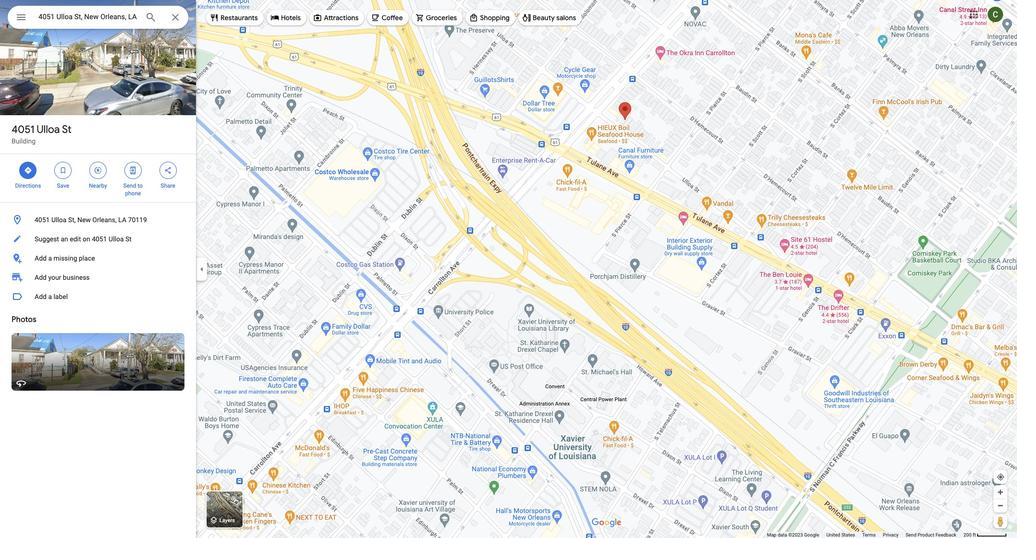 Task type: vqa. For each thing, say whether or not it's contained in the screenshot.
4051
yes



Task type: locate. For each thing, give the bounding box(es) containing it.
2 vertical spatial add
[[35, 293, 47, 301]]

1 horizontal spatial send
[[906, 533, 917, 538]]

send
[[123, 183, 136, 189], [906, 533, 917, 538]]

privacy
[[884, 533, 899, 538]]


[[15, 11, 27, 24]]

4051 up the suggest
[[35, 216, 50, 224]]

2 a from the top
[[48, 293, 52, 301]]

1 vertical spatial a
[[48, 293, 52, 301]]

ulloa down la
[[109, 236, 124, 243]]

4051 Ulloa St, New Orleans, LA 70119 field
[[8, 6, 188, 29]]

your
[[48, 274, 61, 282]]

a inside button
[[48, 255, 52, 263]]

an
[[61, 236, 68, 243]]

map
[[768, 533, 777, 538]]

footer
[[768, 533, 964, 539]]

nearby
[[89, 183, 107, 189]]

add for add a label
[[35, 293, 47, 301]]

4051 ulloa st building
[[12, 123, 72, 145]]

200 ft
[[964, 533, 977, 538]]

4051
[[12, 123, 34, 137], [35, 216, 50, 224], [92, 236, 107, 243]]

1 horizontal spatial st
[[125, 236, 132, 243]]

save
[[57, 183, 69, 189]]

st
[[62, 123, 72, 137], [125, 236, 132, 243]]

3 add from the top
[[35, 293, 47, 301]]

a left missing at the top left
[[48, 255, 52, 263]]

attractions button
[[310, 6, 365, 29]]

feedback
[[936, 533, 957, 538]]

0 horizontal spatial 4051
[[12, 123, 34, 137]]

none field inside 4051 ulloa st, new orleans, la 70119 field
[[38, 11, 138, 23]]

 search field
[[8, 6, 188, 31]]

ulloa left "st,"
[[51, 216, 67, 224]]

add down the suggest
[[35, 255, 47, 263]]

2 vertical spatial 4051
[[92, 236, 107, 243]]

restaurants button
[[206, 6, 264, 29]]

add left your
[[35, 274, 47, 282]]

footer containing map data ©2023 google
[[768, 533, 964, 539]]

add a missing place
[[35, 255, 95, 263]]

add your business link
[[0, 268, 196, 288]]

show street view coverage image
[[994, 515, 1008, 529]]

actions for 4051 ulloa st region
[[0, 154, 196, 202]]

shopping
[[480, 13, 510, 22]]

1 vertical spatial send
[[906, 533, 917, 538]]

directions
[[15, 183, 41, 189]]

united states
[[827, 533, 856, 538]]

1 add from the top
[[35, 255, 47, 263]]

groceries
[[426, 13, 457, 22]]

1 horizontal spatial 4051
[[35, 216, 50, 224]]

a left label
[[48, 293, 52, 301]]

ulloa for st
[[37, 123, 60, 137]]

4051 ulloa st main content
[[0, 0, 196, 539]]

1 vertical spatial 4051
[[35, 216, 50, 224]]

share
[[161, 183, 175, 189]]

ulloa inside "4051 ulloa st building"
[[37, 123, 60, 137]]


[[129, 165, 137, 176]]

business
[[63, 274, 90, 282]]

photos
[[12, 315, 36, 325]]

0 horizontal spatial send
[[123, 183, 136, 189]]

beauty salons button
[[519, 6, 582, 29]]

send inside send to phone
[[123, 183, 136, 189]]

footer inside "google maps" element
[[768, 533, 964, 539]]

4051 up building
[[12, 123, 34, 137]]

send for send product feedback
[[906, 533, 917, 538]]

send to phone
[[123, 183, 143, 197]]

None field
[[38, 11, 138, 23]]

united
[[827, 533, 841, 538]]

0 vertical spatial add
[[35, 255, 47, 263]]

attractions
[[324, 13, 359, 22]]

st inside "4051 ulloa st building"
[[62, 123, 72, 137]]

zoom out image
[[998, 503, 1005, 510]]

0 vertical spatial send
[[123, 183, 136, 189]]

send left product at the bottom right of page
[[906, 533, 917, 538]]

suggest
[[35, 236, 59, 243]]


[[24, 165, 32, 176]]

1 vertical spatial add
[[35, 274, 47, 282]]

send up the phone
[[123, 183, 136, 189]]

4051 inside "4051 ulloa st building"
[[12, 123, 34, 137]]

1 a from the top
[[48, 255, 52, 263]]

suggest an edit on 4051 ulloa st
[[35, 236, 132, 243]]

4051 inside 4051 ulloa st, new orleans, la 70119 button
[[35, 216, 50, 224]]

label
[[54, 293, 68, 301]]

ulloa
[[37, 123, 60, 137], [51, 216, 67, 224], [109, 236, 124, 243]]

 button
[[8, 6, 35, 31]]

1 vertical spatial st
[[125, 236, 132, 243]]

add inside button
[[35, 255, 47, 263]]

0 vertical spatial ulloa
[[37, 123, 60, 137]]

1 vertical spatial ulloa
[[51, 216, 67, 224]]

©2023
[[789, 533, 804, 538]]

a
[[48, 255, 52, 263], [48, 293, 52, 301]]

add
[[35, 255, 47, 263], [35, 274, 47, 282], [35, 293, 47, 301]]

building
[[12, 138, 36, 145]]

4051 right on
[[92, 236, 107, 243]]

add inside button
[[35, 293, 47, 301]]

privacy button
[[884, 533, 899, 539]]

2 horizontal spatial 4051
[[92, 236, 107, 243]]

hotels
[[281, 13, 301, 22]]

coffee button
[[367, 6, 409, 29]]

st up the 
[[62, 123, 72, 137]]

0 horizontal spatial st
[[62, 123, 72, 137]]

4051 for st,
[[35, 216, 50, 224]]

la
[[118, 216, 126, 224]]

add left label
[[35, 293, 47, 301]]

st down la
[[125, 236, 132, 243]]

0 vertical spatial a
[[48, 255, 52, 263]]

0 vertical spatial 4051
[[12, 123, 34, 137]]

send inside button
[[906, 533, 917, 538]]

2 add from the top
[[35, 274, 47, 282]]

a inside button
[[48, 293, 52, 301]]

0 vertical spatial st
[[62, 123, 72, 137]]

google
[[805, 533, 820, 538]]

google account: christina overa  
(christinaovera9@gmail.com) image
[[989, 7, 1004, 22]]

ulloa up the 
[[37, 123, 60, 137]]



Task type: describe. For each thing, give the bounding box(es) containing it.
add for add a missing place
[[35, 255, 47, 263]]

phone
[[125, 190, 141, 197]]


[[164, 165, 172, 176]]

states
[[842, 533, 856, 538]]

layers
[[220, 518, 235, 525]]

new
[[77, 216, 91, 224]]

a for label
[[48, 293, 52, 301]]

ft
[[973, 533, 977, 538]]

4051 ulloa st, new orleans, la 70119 button
[[0, 211, 196, 230]]

shopping button
[[466, 6, 516, 29]]

orleans,
[[92, 216, 117, 224]]

salons
[[557, 13, 576, 22]]

200 ft button
[[964, 533, 1008, 538]]

send product feedback
[[906, 533, 957, 538]]

from your device image
[[997, 474, 1006, 482]]

add a label
[[35, 293, 68, 301]]

on
[[83, 236, 90, 243]]

send product feedback button
[[906, 533, 957, 539]]

add your business
[[35, 274, 90, 282]]

zoom in image
[[998, 489, 1005, 497]]

beauty salons
[[533, 13, 576, 22]]

2 vertical spatial ulloa
[[109, 236, 124, 243]]


[[94, 165, 102, 176]]

google maps element
[[0, 0, 1018, 539]]

st inside button
[[125, 236, 132, 243]]

collapse side panel image
[[197, 264, 207, 275]]

add for add your business
[[35, 274, 47, 282]]

4051 ulloa st, new orleans, la 70119
[[35, 216, 147, 224]]

to
[[138, 183, 143, 189]]

coffee
[[382, 13, 403, 22]]

send for send to phone
[[123, 183, 136, 189]]

missing
[[54, 255, 77, 263]]

terms button
[[863, 533, 876, 539]]

suggest an edit on 4051 ulloa st button
[[0, 230, 196, 249]]

hotels button
[[267, 6, 307, 29]]


[[59, 165, 67, 176]]

united states button
[[827, 533, 856, 539]]

200
[[964, 533, 972, 538]]

a for missing
[[48, 255, 52, 263]]

4051 for st
[[12, 123, 34, 137]]

terms
[[863, 533, 876, 538]]

st,
[[68, 216, 76, 224]]

add a missing place button
[[0, 249, 196, 268]]

product
[[918, 533, 935, 538]]

beauty
[[533, 13, 555, 22]]

add a label button
[[0, 288, 196, 307]]

70119
[[128, 216, 147, 224]]

data
[[778, 533, 788, 538]]

restaurants
[[221, 13, 258, 22]]

ulloa for st,
[[51, 216, 67, 224]]

edit
[[70, 236, 81, 243]]

map data ©2023 google
[[768, 533, 820, 538]]

4051 inside the suggest an edit on 4051 ulloa st button
[[92, 236, 107, 243]]

place
[[79, 255, 95, 263]]

groceries button
[[412, 6, 463, 29]]



